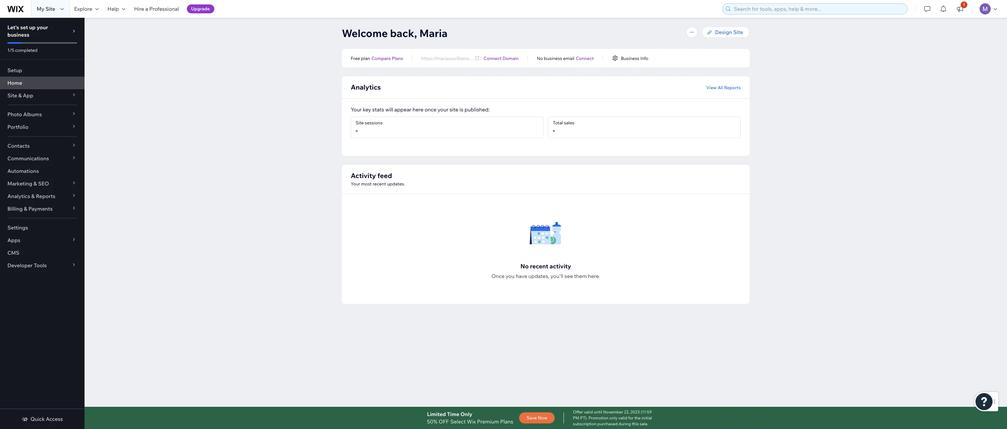 Task type: locate. For each thing, give the bounding box(es) containing it.
0 horizontal spatial your
[[37, 24, 48, 31]]

site left sessions
[[356, 120, 364, 126]]

info
[[641, 55, 649, 61]]

site inside popup button
[[7, 92, 17, 99]]

1 horizontal spatial plans
[[500, 419, 513, 426]]

valid up during
[[619, 416, 628, 421]]

the
[[635, 416, 641, 421]]

settings
[[7, 225, 28, 231]]

no left email
[[537, 55, 543, 61]]

connect right email
[[576, 55, 594, 61]]

1 vertical spatial analytics
[[7, 193, 30, 200]]

2 connect from the left
[[576, 55, 594, 61]]

total
[[553, 120, 563, 126]]

1 horizontal spatial your
[[438, 106, 449, 113]]

0 horizontal spatial site
[[450, 106, 458, 113]]

only
[[610, 416, 618, 421]]

your right once
[[438, 106, 449, 113]]

1 horizontal spatial recent
[[530, 263, 548, 270]]

& for analytics
[[31, 193, 35, 200]]

cms link
[[0, 247, 85, 260]]

(11:59
[[641, 410, 652, 415]]

1 horizontal spatial no
[[537, 55, 543, 61]]

them
[[574, 273, 587, 280]]

compare
[[372, 55, 391, 61]]

sidebar element
[[0, 18, 85, 430]]

0 vertical spatial business
[[7, 32, 29, 38]]

analytics for analytics
[[351, 83, 381, 92]]

no for recent
[[521, 263, 529, 270]]

hire a professional link
[[130, 0, 183, 18]]

0 horizontal spatial recent
[[373, 181, 386, 187]]

analytics up the key
[[351, 83, 381, 92]]

& right billing
[[24, 206, 27, 213]]

compare plans link
[[372, 55, 403, 62]]

your inside activity feed your most recent updates.
[[351, 181, 360, 187]]

upgrade
[[191, 6, 210, 11]]

0 horizontal spatial no
[[521, 263, 529, 270]]

& up billing & payments
[[31, 193, 35, 200]]

your right the up
[[37, 24, 48, 31]]

0 vertical spatial your
[[351, 106, 362, 113]]

marketing & seo
[[7, 181, 49, 187]]

reports inside "analytics & reports" popup button
[[36, 193, 55, 200]]

site right my at left top
[[45, 6, 55, 12]]

0 vertical spatial no
[[537, 55, 543, 61]]

valid up pt).
[[584, 410, 593, 415]]

analytics inside popup button
[[7, 193, 30, 200]]

save
[[527, 416, 537, 421]]

plans right "premium"
[[500, 419, 513, 426]]

& inside "dropdown button"
[[24, 206, 27, 213]]

reports right all
[[724, 85, 741, 90]]

analytics down marketing
[[7, 193, 30, 200]]

published:
[[465, 106, 490, 113]]

0 vertical spatial reports
[[724, 85, 741, 90]]

0 vertical spatial your
[[37, 24, 48, 31]]

recent up updates,
[[530, 263, 548, 270]]

1 - from the left
[[356, 126, 358, 135]]

billing
[[7, 206, 23, 213]]

&
[[18, 92, 22, 99], [33, 181, 37, 187], [31, 193, 35, 200], [24, 206, 27, 213]]

1 horizontal spatial connect
[[576, 55, 594, 61]]

0 horizontal spatial plans
[[392, 55, 403, 61]]

0 vertical spatial analytics
[[351, 83, 381, 92]]

50%
[[427, 419, 438, 426]]

1 horizontal spatial analytics
[[351, 83, 381, 92]]

0 horizontal spatial reports
[[36, 193, 55, 200]]

back,
[[390, 27, 417, 40]]

completed
[[15, 47, 37, 53]]

home link
[[0, 77, 85, 89]]

https://mariaaawilliams.wixsite.com/my-site
[[421, 55, 511, 61]]

- inside total sales -
[[553, 126, 555, 135]]

setup link
[[0, 64, 85, 77]]

help
[[108, 6, 119, 12]]

site down home
[[7, 92, 17, 99]]

once
[[492, 273, 505, 280]]

business inside let's set up your business
[[7, 32, 29, 38]]

site sessions -
[[356, 120, 383, 135]]

no up have
[[521, 263, 529, 270]]

1 connect from the left
[[484, 55, 502, 61]]

1 vertical spatial no
[[521, 263, 529, 270]]

0 vertical spatial recent
[[373, 181, 386, 187]]

no
[[537, 55, 543, 61], [521, 263, 529, 270]]

your left most
[[351, 181, 360, 187]]

contacts button
[[0, 140, 85, 152]]

site
[[504, 55, 511, 61], [450, 106, 458, 113]]

recent inside activity feed your most recent updates.
[[373, 181, 386, 187]]

0 vertical spatial valid
[[584, 410, 593, 415]]

sessions
[[365, 120, 383, 126]]

communications button
[[0, 152, 85, 165]]

1 vertical spatial your
[[351, 181, 360, 187]]

1 horizontal spatial -
[[553, 126, 555, 135]]

sale.
[[640, 422, 649, 427]]

reports inside view all reports button
[[724, 85, 741, 90]]

will
[[385, 106, 393, 113]]

0 horizontal spatial business
[[7, 32, 29, 38]]

plans inside limited time only 50% off select wix premium plans
[[500, 419, 513, 426]]

connect left the domain
[[484, 55, 502, 61]]

- for total sales -
[[553, 126, 555, 135]]

2 - from the left
[[553, 126, 555, 135]]

1 vertical spatial your
[[438, 106, 449, 113]]

analytics & reports button
[[0, 190, 85, 203]]

plans right compare
[[392, 55, 403, 61]]

activity
[[351, 172, 376, 180]]

for
[[628, 416, 634, 421]]

business left email
[[544, 55, 562, 61]]

time
[[447, 412, 460, 418]]

access
[[46, 417, 63, 423]]

- for site sessions -
[[356, 126, 358, 135]]

pt).
[[580, 416, 588, 421]]

business down let's
[[7, 32, 29, 38]]

1 horizontal spatial reports
[[724, 85, 741, 90]]

2 your from the top
[[351, 181, 360, 187]]

- inside site sessions -
[[356, 126, 358, 135]]

explore
[[74, 6, 92, 12]]

0 vertical spatial plans
[[392, 55, 403, 61]]

your left the key
[[351, 106, 362, 113]]

my site
[[37, 6, 55, 12]]

1 vertical spatial plans
[[500, 419, 513, 426]]

hire a professional
[[134, 6, 179, 12]]

& for billing
[[24, 206, 27, 213]]

& left seo on the top of the page
[[33, 181, 37, 187]]

updates.
[[387, 181, 405, 187]]

recent inside no recent activity once you have updates, you'll see them here.
[[530, 263, 548, 270]]

plans
[[392, 55, 403, 61], [500, 419, 513, 426]]

no business email connect
[[537, 55, 594, 61]]

once
[[425, 106, 437, 113]]

& for site
[[18, 92, 22, 99]]

1 your from the top
[[351, 106, 362, 113]]

0 vertical spatial site
[[504, 55, 511, 61]]

professional
[[149, 6, 179, 12]]

0 horizontal spatial -
[[356, 126, 358, 135]]

during
[[619, 422, 631, 427]]

1 horizontal spatial business
[[544, 55, 562, 61]]

all
[[718, 85, 723, 90]]

1 horizontal spatial valid
[[619, 416, 628, 421]]

your
[[37, 24, 48, 31], [438, 106, 449, 113]]

recent down feed
[[373, 181, 386, 187]]

photo albums
[[7, 111, 42, 118]]

november
[[603, 410, 623, 415]]

no inside no recent activity once you have updates, you'll see them here.
[[521, 263, 529, 270]]

quick access button
[[22, 417, 63, 423]]

1 vertical spatial recent
[[530, 263, 548, 270]]

updates,
[[529, 273, 550, 280]]

stats
[[372, 106, 384, 113]]

marketing & seo button
[[0, 178, 85, 190]]

0 horizontal spatial connect
[[484, 55, 502, 61]]

my
[[37, 6, 44, 12]]

billing & payments button
[[0, 203, 85, 216]]

hire
[[134, 6, 144, 12]]

reports down seo on the top of the page
[[36, 193, 55, 200]]

0 horizontal spatial analytics
[[7, 193, 30, 200]]

1 vertical spatial reports
[[36, 193, 55, 200]]

1 horizontal spatial site
[[504, 55, 511, 61]]

help button
[[103, 0, 130, 18]]

developer tools button
[[0, 260, 85, 272]]

1 vertical spatial site
[[450, 106, 458, 113]]

1
[[963, 2, 965, 7]]

& left app
[[18, 92, 22, 99]]



Task type: describe. For each thing, give the bounding box(es) containing it.
settings link
[[0, 222, 85, 234]]

no recent activity once you have updates, you'll see them here.
[[492, 263, 600, 280]]

maria
[[420, 27, 448, 40]]

your inside let's set up your business
[[37, 24, 48, 31]]

seo
[[38, 181, 49, 187]]

wix
[[467, 419, 476, 426]]

domain
[[503, 55, 519, 61]]

now
[[538, 416, 548, 421]]

save now
[[527, 416, 548, 421]]

payments
[[28, 206, 53, 213]]

& for marketing
[[33, 181, 37, 187]]

apps button
[[0, 234, 85, 247]]

a
[[145, 6, 148, 12]]

photo
[[7, 111, 22, 118]]

Search for tools, apps, help & more... field
[[732, 4, 905, 14]]

billing & payments
[[7, 206, 53, 213]]

you
[[506, 273, 515, 280]]

automations
[[7, 168, 39, 175]]

22,
[[624, 410, 630, 415]]

business info button
[[612, 55, 649, 62]]

analytics for analytics & reports
[[7, 193, 30, 200]]

0 horizontal spatial valid
[[584, 410, 593, 415]]

here.
[[588, 273, 600, 280]]

let's
[[7, 24, 19, 31]]

connect link
[[576, 55, 594, 62]]

home
[[7, 80, 22, 86]]

developer tools
[[7, 263, 47, 269]]

view all reports button
[[707, 84, 741, 91]]

pm
[[573, 416, 580, 421]]

contacts
[[7, 143, 30, 149]]

have
[[516, 273, 527, 280]]

feed
[[378, 172, 392, 180]]

your key stats will appear here once your site is published:
[[351, 106, 490, 113]]

offer valid until november 22, 2023 (11:59 pm pt). promotion only valid for the initial subscription purchased during this sale.
[[573, 410, 652, 427]]

1 vertical spatial business
[[544, 55, 562, 61]]

limited
[[427, 412, 446, 418]]

quick access
[[31, 417, 63, 423]]

business
[[621, 55, 640, 61]]

here
[[413, 106, 424, 113]]

business info
[[621, 55, 649, 61]]

photo albums button
[[0, 108, 85, 121]]

select
[[451, 419, 466, 426]]

email
[[563, 55, 575, 61]]

upgrade button
[[187, 4, 214, 13]]

site & app button
[[0, 89, 85, 102]]

site inside site sessions -
[[356, 120, 364, 126]]

portfolio button
[[0, 121, 85, 134]]

most
[[361, 181, 372, 187]]

free
[[351, 55, 360, 61]]

2023
[[631, 410, 640, 415]]

1/5 completed
[[7, 47, 37, 53]]

view
[[707, 85, 717, 90]]

welcome
[[342, 27, 388, 40]]

analytics & reports
[[7, 193, 55, 200]]

initial
[[642, 416, 652, 421]]

site & app
[[7, 92, 33, 99]]

until
[[594, 410, 602, 415]]

reports for view all reports
[[724, 85, 741, 90]]

design
[[715, 29, 732, 36]]

https://mariaaawilliams.wixsite.com/my-site link
[[421, 55, 511, 63]]

portfolio
[[7, 124, 28, 131]]

limited time only 50% off select wix premium plans
[[427, 412, 513, 426]]

design site
[[715, 29, 743, 36]]

view all reports
[[707, 85, 741, 90]]

welcome back, maria
[[342, 27, 448, 40]]

key
[[363, 106, 371, 113]]

is
[[460, 106, 463, 113]]

activity feed your most recent updates.
[[351, 172, 405, 187]]

set
[[20, 24, 28, 31]]

1 button
[[952, 0, 968, 18]]

see
[[565, 273, 573, 280]]

up
[[29, 24, 36, 31]]

promotion
[[589, 416, 609, 421]]

setup
[[7, 67, 22, 74]]

apps
[[7, 237, 20, 244]]

connect domain
[[484, 55, 519, 61]]

tools
[[34, 263, 47, 269]]

no for business
[[537, 55, 543, 61]]

site right design
[[734, 29, 743, 36]]

1 vertical spatial valid
[[619, 416, 628, 421]]

total sales -
[[553, 120, 575, 135]]

https://mariaaawilliams.wixsite.com/my-
[[421, 55, 504, 61]]

reports for analytics & reports
[[36, 193, 55, 200]]

connect domain link
[[484, 55, 519, 62]]

activity
[[550, 263, 571, 270]]

this
[[632, 422, 639, 427]]

purchased
[[598, 422, 618, 427]]

cms
[[7, 250, 19, 257]]

save now button
[[519, 413, 555, 424]]



